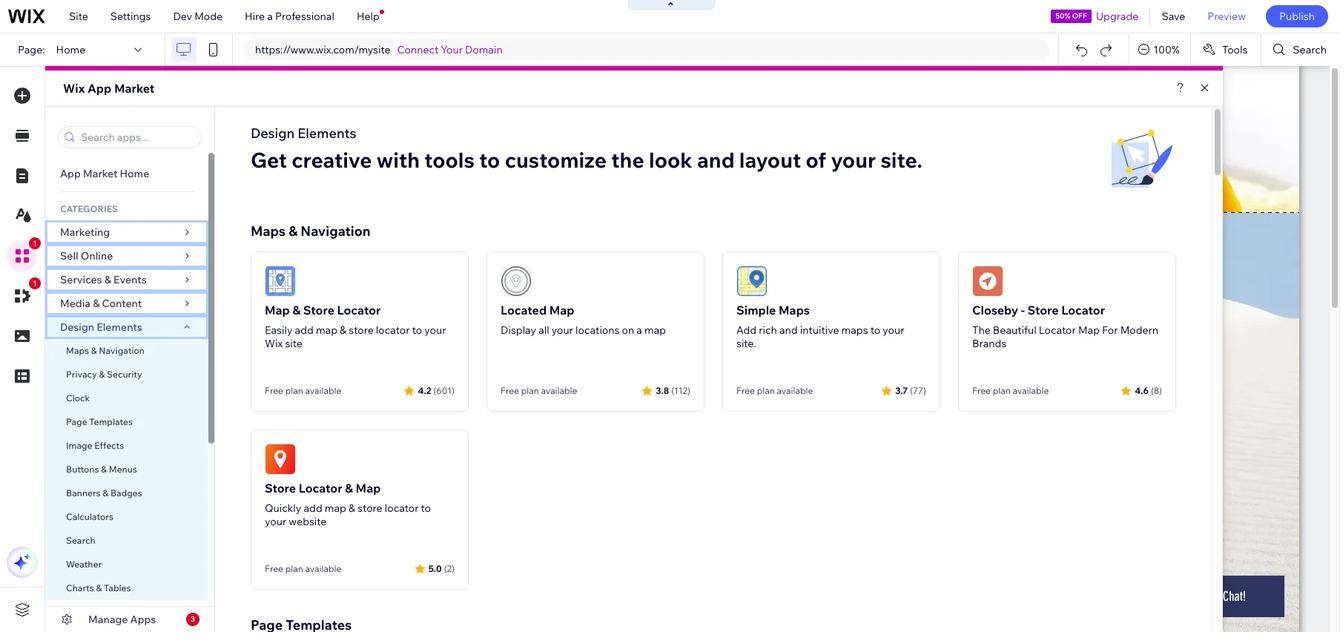 Task type: describe. For each thing, give the bounding box(es) containing it.
0 horizontal spatial a
[[267, 10, 273, 23]]

page templates
[[66, 416, 135, 427]]

plan for simple
[[757, 385, 775, 396]]

banners & badges
[[66, 487, 142, 499]]

available for locator
[[305, 563, 342, 574]]

available for map
[[541, 385, 577, 396]]

the
[[973, 323, 991, 337]]

closeby
[[973, 303, 1019, 318]]

design elements link
[[45, 315, 208, 339]]

weather link
[[45, 553, 208, 576]]

a inside located map display all your locations on a map
[[637, 323, 643, 337]]

mode
[[194, 10, 223, 23]]

free for simple maps
[[737, 385, 755, 396]]

marketing
[[60, 226, 110, 239]]

0 horizontal spatial search
[[66, 535, 95, 546]]

map & store locator easily add map & store locator to your wix site
[[265, 303, 446, 350]]

your inside store locator & map quickly add map & store locator to your website
[[265, 515, 287, 528]]

manage apps
[[88, 613, 156, 626]]

page
[[66, 416, 87, 427]]

design for design elements get creative with tools to customize the look and layout of your site.
[[251, 125, 295, 142]]

help
[[357, 10, 380, 23]]

free for located map
[[501, 385, 519, 396]]

locations
[[576, 323, 620, 337]]

add for locator
[[304, 502, 323, 515]]

to inside map & store locator easily add map & store locator to your wix site
[[412, 323, 422, 337]]

off
[[1073, 11, 1087, 21]]

design elements get creative with tools to customize the look and layout of your site.
[[251, 125, 923, 173]]

save button
[[1151, 0, 1197, 33]]

sell online link
[[45, 244, 208, 268]]

(2)
[[444, 563, 455, 574]]

app market home
[[60, 167, 149, 180]]

5.0 (2)
[[429, 563, 455, 574]]

services
[[60, 273, 102, 286]]

free for store locator & map
[[265, 563, 283, 574]]

(8)
[[1151, 385, 1163, 396]]

https://www.wix.com/mysite connect your domain
[[255, 43, 503, 56]]

for
[[1103, 323, 1119, 337]]

clock link
[[45, 387, 208, 410]]

3.7
[[896, 385, 908, 396]]

map for locator
[[316, 323, 338, 337]]

https://www.wix.com/mysite
[[255, 43, 391, 56]]

store for &
[[303, 303, 335, 318]]

templates
[[89, 416, 133, 427]]

free for closeby - store locator
[[973, 385, 991, 396]]

search inside button
[[1293, 43, 1327, 56]]

sell
[[60, 249, 78, 263]]

add
[[737, 323, 757, 337]]

located map logo image
[[501, 266, 532, 297]]

charts
[[66, 582, 94, 594]]

maps inside maps & navigation link
[[66, 345, 89, 356]]

save
[[1162, 10, 1186, 23]]

content
[[102, 297, 142, 310]]

map for map
[[325, 502, 346, 515]]

with
[[377, 147, 420, 173]]

5.0
[[429, 563, 442, 574]]

search link
[[45, 529, 208, 553]]

security
[[107, 369, 142, 380]]

charts & tables link
[[45, 576, 208, 600]]

and inside design elements get creative with tools to customize the look and layout of your site.
[[697, 147, 735, 173]]

design for design elements
[[60, 321, 94, 334]]

of
[[806, 147, 827, 173]]

plan for closeby
[[993, 385, 1011, 396]]

tables
[[104, 582, 131, 594]]

buttons & menus
[[66, 464, 137, 475]]

100%
[[1154, 43, 1180, 56]]

to inside simple maps add rich and intuitive maps to your site.
[[871, 323, 881, 337]]

tools
[[425, 147, 475, 173]]

publish button
[[1266, 5, 1329, 27]]

map inside located map display all your locations on a map
[[550, 303, 575, 318]]

easily
[[265, 323, 293, 337]]

0 horizontal spatial maps & navigation
[[66, 345, 145, 356]]

located
[[501, 303, 547, 318]]

1 horizontal spatial app
[[87, 81, 112, 96]]

store for -
[[1028, 303, 1059, 318]]

site. inside design elements get creative with tools to customize the look and layout of your site.
[[881, 147, 923, 173]]

4.2 (601)
[[418, 385, 455, 396]]

50%
[[1056, 11, 1071, 21]]

maps inside simple maps add rich and intuitive maps to your site.
[[779, 303, 810, 318]]

4.6 (8)
[[1135, 385, 1163, 396]]

map inside closeby - store locator the beautiful locator map for modern brands
[[1079, 323, 1100, 337]]

settings
[[110, 10, 151, 23]]

available for -
[[1013, 385, 1049, 396]]

your inside design elements get creative with tools to customize the look and layout of your site.
[[831, 147, 876, 173]]

3.8
[[656, 385, 669, 396]]

site
[[285, 337, 303, 350]]

4.2
[[418, 385, 431, 396]]

preview button
[[1197, 0, 1258, 33]]

0 horizontal spatial home
[[56, 43, 86, 56]]

0 vertical spatial market
[[114, 81, 154, 96]]

manage
[[88, 613, 128, 626]]

publish
[[1280, 10, 1315, 23]]

store locator & map logo image
[[265, 444, 296, 475]]

store inside store locator & map quickly add map & store locator to your website
[[265, 481, 296, 496]]

privacy & security
[[66, 369, 142, 380]]

to inside design elements get creative with tools to customize the look and layout of your site.
[[479, 147, 500, 173]]

domain
[[465, 43, 503, 56]]

store locator & map quickly add map & store locator to your website
[[265, 481, 431, 528]]

on
[[622, 323, 635, 337]]

modern
[[1121, 323, 1159, 337]]

media & content link
[[45, 292, 208, 315]]

plan for map
[[285, 385, 303, 396]]

clock
[[66, 392, 90, 404]]

(601)
[[434, 385, 455, 396]]

map & store locator logo image
[[265, 266, 296, 297]]

rich
[[759, 323, 777, 337]]

3
[[191, 614, 195, 624]]

locator inside map & store locator easily add map & store locator to your wix site
[[337, 303, 381, 318]]

privacy
[[66, 369, 97, 380]]

dev
[[173, 10, 192, 23]]



Task type: vqa. For each thing, say whether or not it's contained in the screenshot.


Task type: locate. For each thing, give the bounding box(es) containing it.
1 horizontal spatial wix
[[265, 337, 283, 350]]

customize
[[505, 147, 607, 173]]

layout
[[740, 147, 801, 173]]

1 vertical spatial navigation
[[99, 345, 145, 356]]

0 vertical spatial search
[[1293, 43, 1327, 56]]

locator for store locator & map
[[385, 502, 419, 515]]

1 horizontal spatial store
[[303, 303, 335, 318]]

0 vertical spatial wix
[[63, 81, 85, 96]]

free plan available for map
[[501, 385, 577, 396]]

and right look
[[697, 147, 735, 173]]

store inside closeby - store locator the beautiful locator map for modern brands
[[1028, 303, 1059, 318]]

weather
[[66, 559, 102, 570]]

maps up "intuitive"
[[779, 303, 810, 318]]

free down add
[[737, 385, 755, 396]]

preview
[[1208, 10, 1246, 23]]

badges
[[110, 487, 142, 499]]

creative
[[292, 147, 372, 173]]

add right quickly
[[304, 502, 323, 515]]

market up "search apps..." field
[[114, 81, 154, 96]]

services & events
[[60, 273, 147, 286]]

professional
[[275, 10, 335, 23]]

design inside design elements get creative with tools to customize the look and layout of your site.
[[251, 125, 295, 142]]

map right "on"
[[645, 323, 666, 337]]

to right maps
[[871, 323, 881, 337]]

plan for store
[[285, 563, 303, 574]]

to inside store locator & map quickly add map & store locator to your website
[[421, 502, 431, 515]]

maps & navigation down design elements
[[66, 345, 145, 356]]

1 horizontal spatial search
[[1293, 43, 1327, 56]]

1
[[33, 239, 37, 248], [33, 279, 37, 288]]

2 1 button from the top
[[7, 277, 41, 312]]

0 vertical spatial and
[[697, 147, 735, 173]]

home down site
[[56, 43, 86, 56]]

your inside simple maps add rich and intuitive maps to your site.
[[883, 323, 905, 337]]

get
[[251, 147, 287, 173]]

elements down content
[[97, 321, 142, 334]]

design down media
[[60, 321, 94, 334]]

maps & navigation up map & store locator logo
[[251, 223, 371, 240]]

1 vertical spatial site.
[[737, 337, 756, 350]]

market inside "link"
[[83, 167, 118, 180]]

app
[[87, 81, 112, 96], [60, 167, 81, 180]]

add inside store locator & map quickly add map & store locator to your website
[[304, 502, 323, 515]]

0 horizontal spatial wix
[[63, 81, 85, 96]]

1 1 from the top
[[33, 239, 37, 248]]

home inside "link"
[[120, 167, 149, 180]]

0 vertical spatial 1 button
[[7, 237, 41, 272]]

app market home link
[[45, 162, 208, 185]]

wix down site
[[63, 81, 85, 96]]

all
[[539, 323, 550, 337]]

0 horizontal spatial site.
[[737, 337, 756, 350]]

home down "search apps..." field
[[120, 167, 149, 180]]

locator for map & store locator
[[376, 323, 410, 337]]

add right easily
[[295, 323, 314, 337]]

map inside store locator & map quickly add map & store locator to your website
[[356, 481, 381, 496]]

0 horizontal spatial design
[[60, 321, 94, 334]]

store
[[349, 323, 374, 337], [358, 502, 383, 515]]

free for map & store locator
[[265, 385, 283, 396]]

map inside map & store locator easily add map & store locator to your wix site
[[265, 303, 290, 318]]

hire
[[245, 10, 265, 23]]

free plan available for locator
[[265, 563, 342, 574]]

1 horizontal spatial maps
[[251, 223, 286, 240]]

(77)
[[910, 385, 927, 396]]

page templates link
[[45, 410, 208, 434]]

store for map & store locator
[[349, 323, 374, 337]]

the
[[612, 147, 645, 173]]

apps
[[130, 613, 156, 626]]

1 vertical spatial maps
[[779, 303, 810, 318]]

1 for first 1 button from the bottom
[[33, 279, 37, 288]]

0 horizontal spatial navigation
[[99, 345, 145, 356]]

1 horizontal spatial navigation
[[301, 223, 371, 240]]

store
[[303, 303, 335, 318], [1028, 303, 1059, 318], [265, 481, 296, 496]]

app up "search apps..." field
[[87, 81, 112, 96]]

design up get
[[251, 125, 295, 142]]

your right the "of"
[[831, 147, 876, 173]]

available for &
[[305, 385, 342, 396]]

2 1 from the top
[[33, 279, 37, 288]]

1 button left sell
[[7, 237, 41, 272]]

calculators link
[[45, 505, 208, 529]]

locator inside store locator & map quickly add map & store locator to your website
[[385, 502, 419, 515]]

simple
[[737, 303, 776, 318]]

website
[[289, 515, 327, 528]]

1 horizontal spatial maps & navigation
[[251, 223, 371, 240]]

plan down brands
[[993, 385, 1011, 396]]

maps up privacy
[[66, 345, 89, 356]]

site
[[69, 10, 88, 23]]

elements for design elements get creative with tools to customize the look and layout of your site.
[[298, 125, 357, 142]]

image effects
[[66, 440, 124, 451]]

free plan available for &
[[265, 385, 342, 396]]

0 vertical spatial elements
[[298, 125, 357, 142]]

to right tools
[[479, 147, 500, 173]]

locator inside store locator & map quickly add map & store locator to your website
[[299, 481, 343, 496]]

locator
[[337, 303, 381, 318], [1062, 303, 1106, 318], [1039, 323, 1076, 337], [299, 481, 343, 496]]

locator inside map & store locator easily add map & store locator to your wix site
[[376, 323, 410, 337]]

available for maps
[[777, 385, 813, 396]]

map right 'site'
[[316, 323, 338, 337]]

banners
[[66, 487, 101, 499]]

to up 5.0
[[421, 502, 431, 515]]

0 vertical spatial navigation
[[301, 223, 371, 240]]

navigation inside maps & navigation link
[[99, 345, 145, 356]]

your
[[831, 147, 876, 173], [425, 323, 446, 337], [552, 323, 574, 337], [883, 323, 905, 337], [265, 515, 287, 528]]

add
[[295, 323, 314, 337], [304, 502, 323, 515]]

wix inside map & store locator easily add map & store locator to your wix site
[[265, 337, 283, 350]]

your right "all"
[[552, 323, 574, 337]]

your left website
[[265, 515, 287, 528]]

plan down website
[[285, 563, 303, 574]]

elements inside design elements get creative with tools to customize the look and layout of your site.
[[298, 125, 357, 142]]

available down "intuitive"
[[777, 385, 813, 396]]

search button
[[1262, 33, 1341, 66]]

map inside store locator & map quickly add map & store locator to your website
[[325, 502, 346, 515]]

categories
[[60, 203, 118, 214]]

2 vertical spatial maps
[[66, 345, 89, 356]]

0 vertical spatial store
[[349, 323, 374, 337]]

1 button left media
[[7, 277, 41, 312]]

free down easily
[[265, 385, 283, 396]]

hire a professional
[[245, 10, 335, 23]]

beautiful
[[993, 323, 1037, 337]]

1 vertical spatial 1 button
[[7, 277, 41, 312]]

1 vertical spatial a
[[637, 323, 643, 337]]

1 vertical spatial home
[[120, 167, 149, 180]]

1 horizontal spatial home
[[120, 167, 149, 180]]

1 vertical spatial market
[[83, 167, 118, 180]]

free plan available down "all"
[[501, 385, 577, 396]]

navigation up security at bottom
[[99, 345, 145, 356]]

0 vertical spatial 1
[[33, 239, 37, 248]]

2 horizontal spatial maps
[[779, 303, 810, 318]]

events
[[114, 273, 147, 286]]

0 vertical spatial locator
[[376, 323, 410, 337]]

wix app market
[[63, 81, 154, 96]]

app up the categories
[[60, 167, 81, 180]]

image
[[66, 440, 92, 451]]

1 vertical spatial design
[[60, 321, 94, 334]]

display
[[501, 323, 536, 337]]

free plan available for -
[[973, 385, 1049, 396]]

maps & navigation
[[251, 223, 371, 240], [66, 345, 145, 356]]

and right rich
[[780, 323, 798, 337]]

site. inside simple maps add rich and intuitive maps to your site.
[[737, 337, 756, 350]]

map inside located map display all your locations on a map
[[645, 323, 666, 337]]

free plan available down 'site'
[[265, 385, 342, 396]]

1 vertical spatial search
[[66, 535, 95, 546]]

maps up map & store locator logo
[[251, 223, 286, 240]]

a right hire
[[267, 10, 273, 23]]

0 horizontal spatial elements
[[97, 321, 142, 334]]

1 1 button from the top
[[7, 237, 41, 272]]

4.6
[[1135, 385, 1149, 396]]

free down quickly
[[265, 563, 283, 574]]

available down website
[[305, 563, 342, 574]]

your right maps
[[883, 323, 905, 337]]

Search apps... field
[[76, 127, 197, 148]]

plan down 'site'
[[285, 385, 303, 396]]

free plan available down website
[[265, 563, 342, 574]]

0 vertical spatial maps
[[251, 223, 286, 240]]

sell online
[[60, 249, 113, 263]]

design
[[251, 125, 295, 142], [60, 321, 94, 334]]

1 vertical spatial locator
[[385, 502, 419, 515]]

search down publish
[[1293, 43, 1327, 56]]

1 horizontal spatial site.
[[881, 147, 923, 173]]

0 vertical spatial site.
[[881, 147, 923, 173]]

your inside map & store locator easily add map & store locator to your wix site
[[425, 323, 446, 337]]

marketing link
[[45, 220, 208, 244]]

online
[[81, 249, 113, 263]]

map
[[265, 303, 290, 318], [550, 303, 575, 318], [1079, 323, 1100, 337], [356, 481, 381, 496]]

free down display
[[501, 385, 519, 396]]

free plan available
[[265, 385, 342, 396], [501, 385, 577, 396], [737, 385, 813, 396], [973, 385, 1049, 396], [265, 563, 342, 574]]

search up weather at the left bottom
[[66, 535, 95, 546]]

0 vertical spatial a
[[267, 10, 273, 23]]

plan for located
[[521, 385, 539, 396]]

closeby - store locator logo image
[[973, 266, 1004, 297]]

add inside map & store locator easily add map & store locator to your wix site
[[295, 323, 314, 337]]

and inside simple maps add rich and intuitive maps to your site.
[[780, 323, 798, 337]]

connect
[[397, 43, 439, 56]]

simple maps logo image
[[737, 266, 768, 297]]

free down brands
[[973, 385, 991, 396]]

plan down rich
[[757, 385, 775, 396]]

1 horizontal spatial elements
[[298, 125, 357, 142]]

1 vertical spatial and
[[780, 323, 798, 337]]

-
[[1021, 303, 1025, 318]]

a right "on"
[[637, 323, 643, 337]]

elements for design elements
[[97, 321, 142, 334]]

image effects link
[[45, 434, 208, 458]]

1 button
[[7, 237, 41, 272], [7, 277, 41, 312]]

calculators
[[66, 511, 114, 522]]

store inside map & store locator easily add map & store locator to your wix site
[[303, 303, 335, 318]]

site.
[[881, 147, 923, 173], [737, 337, 756, 350]]

0 horizontal spatial app
[[60, 167, 81, 180]]

store right 'site'
[[349, 323, 374, 337]]

design inside design elements link
[[60, 321, 94, 334]]

store for store locator & map
[[358, 502, 383, 515]]

plan down display
[[521, 385, 539, 396]]

free plan available down rich
[[737, 385, 813, 396]]

0 vertical spatial maps & navigation
[[251, 223, 371, 240]]

0 horizontal spatial maps
[[66, 345, 89, 356]]

1 vertical spatial wix
[[265, 337, 283, 350]]

media
[[60, 297, 91, 310]]

services & events link
[[45, 268, 208, 292]]

0 vertical spatial add
[[295, 323, 314, 337]]

0 horizontal spatial and
[[697, 147, 735, 173]]

1 left "services"
[[33, 279, 37, 288]]

plan
[[285, 385, 303, 396], [521, 385, 539, 396], [757, 385, 775, 396], [993, 385, 1011, 396], [285, 563, 303, 574]]

your inside located map display all your locations on a map
[[552, 323, 574, 337]]

0 horizontal spatial store
[[265, 481, 296, 496]]

elements up creative
[[298, 125, 357, 142]]

1 vertical spatial store
[[358, 502, 383, 515]]

0 vertical spatial app
[[87, 81, 112, 96]]

0 vertical spatial design
[[251, 125, 295, 142]]

located map display all your locations on a map
[[501, 303, 666, 337]]

1 vertical spatial 1
[[33, 279, 37, 288]]

navigation down creative
[[301, 223, 371, 240]]

store right website
[[358, 502, 383, 515]]

upgrade
[[1097, 10, 1139, 23]]

maps
[[842, 323, 868, 337]]

2 horizontal spatial store
[[1028, 303, 1059, 318]]

1 vertical spatial app
[[60, 167, 81, 180]]

1 vertical spatial maps & navigation
[[66, 345, 145, 356]]

navigation
[[301, 223, 371, 240], [99, 345, 145, 356]]

charts & tables
[[66, 582, 131, 594]]

map right quickly
[[325, 502, 346, 515]]

free plan available for maps
[[737, 385, 813, 396]]

available down map & store locator easily add map & store locator to your wix site
[[305, 385, 342, 396]]

0 vertical spatial home
[[56, 43, 86, 56]]

1 horizontal spatial design
[[251, 125, 295, 142]]

quickly
[[265, 502, 301, 515]]

wix
[[63, 81, 85, 96], [265, 337, 283, 350]]

store inside map & store locator easily add map & store locator to your wix site
[[349, 323, 374, 337]]

market up the categories
[[83, 167, 118, 180]]

maps & navigation link
[[45, 339, 208, 363]]

tools button
[[1191, 33, 1262, 66]]

buttons
[[66, 464, 99, 475]]

add for &
[[295, 323, 314, 337]]

50% off
[[1056, 11, 1087, 21]]

available down 'beautiful'
[[1013, 385, 1049, 396]]

1 for 1st 1 button from the top
[[33, 239, 37, 248]]

100% button
[[1130, 33, 1191, 66]]

app inside app market home "link"
[[60, 167, 81, 180]]

1 left marketing
[[33, 239, 37, 248]]

1 horizontal spatial and
[[780, 323, 798, 337]]

store inside store locator & map quickly add map & store locator to your website
[[358, 502, 383, 515]]

to up 4.2
[[412, 323, 422, 337]]

map inside map & store locator easily add map & store locator to your wix site
[[316, 323, 338, 337]]

intuitive
[[800, 323, 839, 337]]

available down "all"
[[541, 385, 577, 396]]

1 vertical spatial add
[[304, 502, 323, 515]]

your up 4.2 (601)
[[425, 323, 446, 337]]

wix left 'site'
[[265, 337, 283, 350]]

(112)
[[672, 385, 691, 396]]

1 vertical spatial elements
[[97, 321, 142, 334]]

3.7 (77)
[[896, 385, 927, 396]]

1 horizontal spatial a
[[637, 323, 643, 337]]

a
[[267, 10, 273, 23], [637, 323, 643, 337]]

menus
[[109, 464, 137, 475]]

free plan available down brands
[[973, 385, 1049, 396]]



